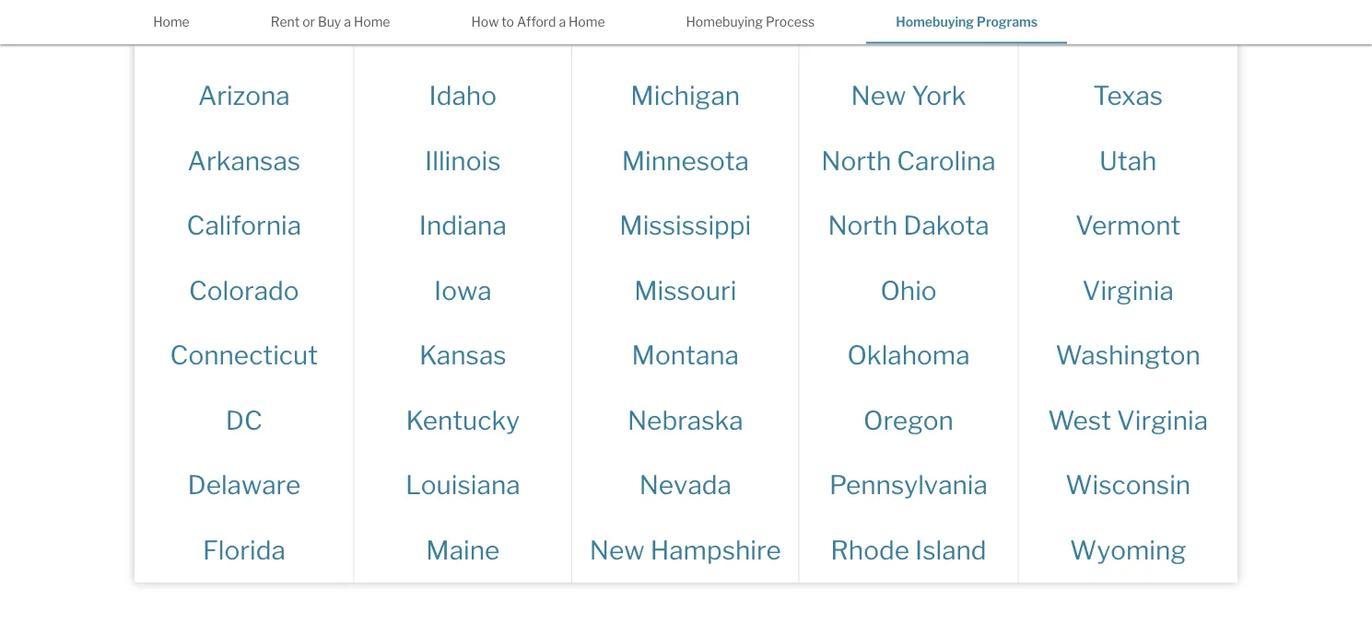 Task type: locate. For each thing, give the bounding box(es) containing it.
0 horizontal spatial homebuying
[[686, 14, 763, 30]]

connecticut
[[170, 341, 318, 372]]

homebuying
[[686, 14, 763, 30], [896, 14, 974, 30]]

2 horizontal spatial home
[[569, 14, 605, 30]]

north
[[821, 146, 891, 177], [828, 211, 898, 242]]

pennsylvania link
[[830, 470, 988, 502]]

carolina
[[897, 146, 996, 177]]

illinois link
[[425, 146, 501, 177]]

massachussetts
[[587, 16, 784, 47]]

homebuying process
[[686, 14, 815, 30]]

0 vertical spatial north
[[821, 146, 891, 177]]

how to afford a home
[[471, 14, 605, 30]]

1 homebuying from the left
[[686, 14, 763, 30]]

homebuying process link
[[657, 0, 844, 42]]

2 homebuying from the left
[[896, 14, 974, 30]]

wyoming link
[[1070, 535, 1186, 567]]

a right the afford
[[559, 14, 566, 30]]

delaware link
[[187, 470, 301, 502]]

new york link
[[851, 81, 966, 112]]

homebuying programs
[[896, 14, 1038, 30]]

vermont
[[1075, 211, 1181, 242]]

home right the afford
[[569, 14, 605, 30]]

0 vertical spatial new
[[835, 16, 890, 47]]

rhode island link
[[831, 535, 987, 567]]

1 horizontal spatial homebuying
[[896, 14, 974, 30]]

oregon link
[[864, 406, 954, 437]]

virginia up washington link
[[1083, 276, 1174, 307]]

arizona
[[198, 81, 290, 112]]

home left alaska
[[153, 14, 190, 30]]

kansas link
[[419, 341, 506, 372]]

utah
[[1099, 146, 1157, 177]]

rent or buy a home
[[271, 14, 390, 30]]

rent or buy a home link
[[241, 0, 420, 42]]

tennessee link
[[1063, 16, 1193, 47]]

new for new york
[[851, 81, 906, 112]]

michigan
[[631, 81, 740, 112]]

north carolina link
[[821, 146, 996, 177]]

afford
[[517, 14, 556, 30]]

home
[[153, 14, 190, 30], [354, 14, 390, 30], [569, 14, 605, 30]]

oregon
[[864, 406, 954, 437]]

maine link
[[426, 535, 500, 567]]

arizona link
[[198, 81, 290, 112]]

to
[[502, 14, 514, 30]]

homebuying programs link
[[866, 0, 1067, 42]]

new york
[[851, 81, 966, 112]]

new hampshire link
[[590, 535, 781, 567]]

delaware
[[187, 470, 301, 502]]

buy
[[318, 14, 341, 30]]

a right 'buy' at left
[[344, 14, 351, 30]]

0 horizontal spatial home
[[153, 14, 190, 30]]

kentucky
[[406, 406, 520, 437]]

1 vertical spatial north
[[828, 211, 898, 242]]

new for new hampshire
[[590, 535, 645, 567]]

massachussetts link
[[587, 16, 784, 47]]

rhode island
[[831, 535, 987, 567]]

arkansas link
[[188, 146, 301, 177]]

idaho link
[[429, 81, 497, 112]]

ohio link
[[880, 276, 937, 307]]

homebuying for homebuying programs
[[896, 14, 974, 30]]

1 horizontal spatial a
[[559, 14, 566, 30]]

home right 'buy' at left
[[354, 14, 390, 30]]

process
[[766, 14, 815, 30]]

1 vertical spatial new
[[851, 81, 906, 112]]

north up "north dakota"
[[821, 146, 891, 177]]

0 vertical spatial virginia
[[1083, 276, 1174, 307]]

west virginia link
[[1048, 406, 1208, 437]]

how to afford a home link
[[442, 0, 635, 42]]

1 horizontal spatial home
[[354, 14, 390, 30]]

rent
[[271, 14, 300, 30]]

colorado
[[189, 276, 299, 307]]

new
[[835, 16, 890, 47], [851, 81, 906, 112], [590, 535, 645, 567]]

3 home from the left
[[569, 14, 605, 30]]

a
[[344, 14, 351, 30], [559, 14, 566, 30]]

2 a from the left
[[559, 14, 566, 30]]

1 a from the left
[[344, 14, 351, 30]]

arkansas
[[188, 146, 301, 177]]

missouri link
[[634, 276, 737, 307]]

oklahoma
[[847, 341, 970, 372]]

dakota
[[903, 211, 989, 242]]

minnesota
[[622, 146, 749, 177]]

illinois
[[425, 146, 501, 177]]

north dakota link
[[828, 211, 989, 242]]

north down north carolina
[[828, 211, 898, 242]]

island
[[915, 535, 987, 567]]

0 horizontal spatial a
[[344, 14, 351, 30]]

nebraska link
[[628, 406, 743, 437]]

2 home from the left
[[354, 14, 390, 30]]

texas
[[1093, 81, 1163, 112]]

washington link
[[1056, 341, 1201, 372]]

wisconsin link
[[1066, 470, 1191, 502]]

connecticut link
[[170, 341, 318, 372]]

2 vertical spatial new
[[590, 535, 645, 567]]

west
[[1048, 406, 1111, 437]]

virginia up wisconsin link
[[1117, 406, 1208, 437]]



Task type: describe. For each thing, give the bounding box(es) containing it.
california link
[[187, 211, 301, 242]]

mexico
[[895, 16, 983, 47]]

hawaii link
[[423, 16, 503, 47]]

west virginia
[[1048, 406, 1208, 437]]

nevada
[[639, 470, 732, 502]]

colorado link
[[189, 276, 299, 307]]

hampshire
[[650, 535, 781, 567]]

oklahoma link
[[847, 341, 970, 372]]

florida link
[[203, 535, 285, 567]]

north dakota
[[828, 211, 989, 242]]

minnesota link
[[622, 146, 749, 177]]

mississippi
[[620, 211, 751, 242]]

utah link
[[1099, 146, 1157, 177]]

1 home from the left
[[153, 14, 190, 30]]

kansas
[[419, 341, 506, 372]]

florida
[[203, 535, 285, 567]]

home for how
[[569, 14, 605, 30]]

vermont link
[[1075, 211, 1181, 242]]

nebraska
[[628, 406, 743, 437]]

rhode
[[831, 535, 910, 567]]

north carolina
[[821, 146, 996, 177]]

kentucky link
[[406, 406, 520, 437]]

a for buy
[[344, 14, 351, 30]]

programs
[[977, 14, 1038, 30]]

new for new mexico
[[835, 16, 890, 47]]

indiana
[[419, 211, 507, 242]]

ohio
[[880, 276, 937, 307]]

home for rent
[[354, 14, 390, 30]]

louisiana link
[[405, 470, 520, 502]]

california
[[187, 211, 301, 242]]

or
[[302, 14, 315, 30]]

iowa link
[[434, 276, 492, 307]]

1 vertical spatial virginia
[[1117, 406, 1208, 437]]

idaho
[[429, 81, 497, 112]]

north for north carolina
[[821, 146, 891, 177]]

michigan link
[[631, 81, 740, 112]]

montana
[[632, 341, 739, 372]]

alaska
[[204, 16, 285, 47]]

wisconsin
[[1066, 470, 1191, 502]]

dc link
[[226, 406, 263, 437]]

alaska link
[[204, 16, 285, 47]]

homebuying for homebuying process
[[686, 14, 763, 30]]

mississippi link
[[620, 211, 751, 242]]

texas link
[[1093, 81, 1163, 112]]

louisiana
[[405, 470, 520, 502]]

nevada link
[[639, 470, 732, 502]]

wyoming
[[1070, 535, 1186, 567]]

missouri
[[634, 276, 737, 307]]

tennessee
[[1063, 16, 1193, 47]]

new mexico link
[[835, 16, 983, 47]]

north for north dakota
[[828, 211, 898, 242]]

new mexico
[[835, 16, 983, 47]]

how
[[471, 14, 499, 30]]

washington
[[1056, 341, 1201, 372]]

dc
[[226, 406, 263, 437]]

indiana link
[[419, 211, 507, 242]]

a for afford
[[559, 14, 566, 30]]

home link
[[124, 0, 219, 42]]

pennsylvania
[[830, 470, 988, 502]]

montana link
[[632, 341, 739, 372]]

maine
[[426, 535, 500, 567]]

iowa
[[434, 276, 492, 307]]

new hampshire
[[590, 535, 781, 567]]

york
[[912, 81, 966, 112]]

hawaii
[[423, 16, 503, 47]]

virginia link
[[1083, 276, 1174, 307]]



Task type: vqa. For each thing, say whether or not it's contained in the screenshot.


